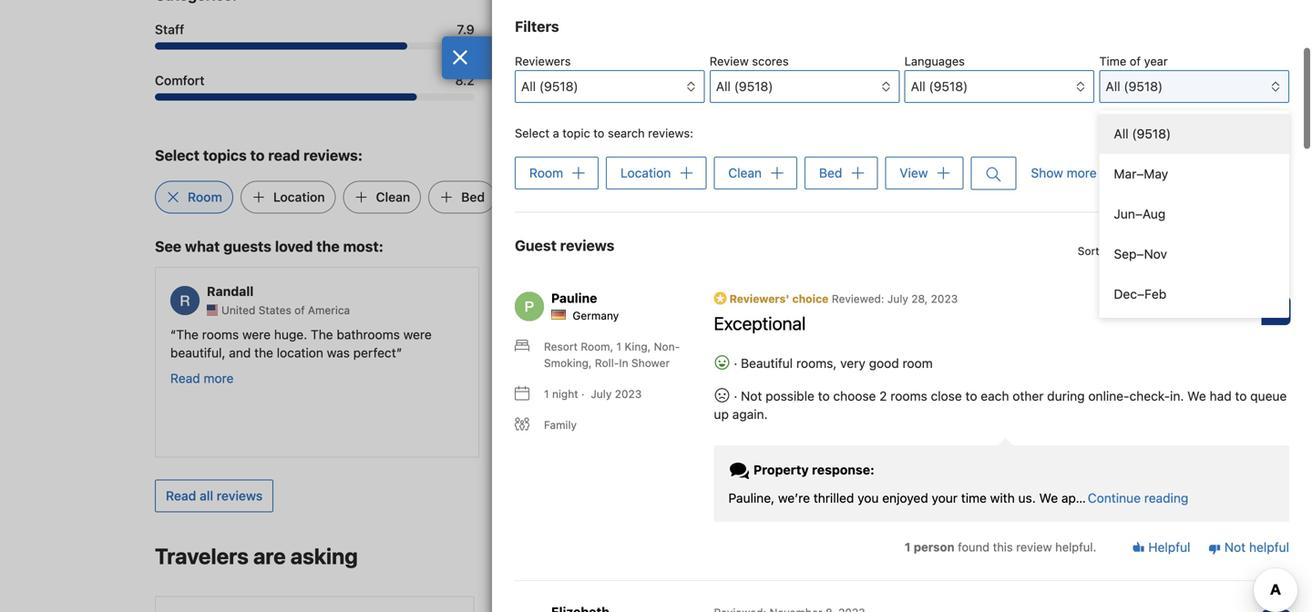 Task type: describe. For each thing, give the bounding box(es) containing it.
· beautiful rooms, very good room
[[730, 356, 933, 371]]

hotel
[[608, 382, 637, 397]]

all (9518) for review scores
[[716, 79, 773, 94]]

anyone!
[[656, 382, 702, 397]]

thrilled
[[814, 491, 854, 506]]

see availability
[[1057, 550, 1146, 566]]

close inside it was close to the main things i wanted to see a do.
[[892, 327, 923, 342]]

topic
[[563, 126, 590, 140]]

reviews for sort
[[1103, 245, 1142, 257]]

of up place
[[633, 304, 644, 317]]

1 vertical spatial we
[[1039, 491, 1058, 506]]

location
[[277, 345, 323, 360]]

read more button for the rooms were huge. the bathrooms were beautiful, and the location was perfect
[[170, 370, 234, 388]]

states for randall
[[259, 304, 291, 317]]

0 horizontal spatial 2023
[[615, 388, 642, 400]]

reviews inside button
[[217, 488, 263, 504]]

(9518) for time of year
[[1124, 79, 1163, 94]]

las
[[552, 345, 573, 360]]

non-
[[744, 345, 772, 360]]

response:
[[812, 462, 875, 477]]

(9518) for review scores
[[734, 79, 773, 94]]

helpful
[[1249, 540, 1290, 555]]

1 the from the left
[[176, 327, 199, 342]]

languages
[[905, 54, 965, 68]]

reviewed: july 28, 2023
[[832, 292, 958, 305]]

to left queue
[[1235, 389, 1247, 404]]

2 horizontal spatial read more button
[[848, 370, 912, 388]]

0 vertical spatial room
[[530, 165, 563, 180]]

helpful.
[[1056, 540, 1097, 554]]

luxury
[[565, 400, 601, 415]]

first
[[758, 327, 782, 342]]

8.2
[[455, 73, 475, 88]]

sort reviews by:
[[1078, 245, 1161, 257]]

this inside " it was the perfect place for my husbands first time in las vegas! i loved that we had a non- smoking floor and we would definitely recommend this hotel to anyone! close to great food and luxury shopping!
[[583, 382, 605, 397]]

property response:
[[751, 462, 875, 477]]

guest
[[515, 237, 557, 254]]

your
[[932, 491, 958, 506]]

place
[[622, 327, 653, 342]]

filter reviews region
[[515, 15, 1290, 318]]

it was close to the main things i wanted to see a do.
[[848, 327, 1135, 360]]

time inside list of reviews region
[[961, 491, 987, 506]]

more down good
[[882, 371, 912, 386]]

michelle united states of america
[[885, 284, 1028, 317]]

not for helpful
[[1225, 540, 1246, 555]]

what
[[185, 238, 220, 255]]

read down food
[[509, 426, 539, 441]]

see what guests loved the most:
[[155, 238, 384, 255]]

definitely
[[677, 364, 731, 379]]

0 vertical spatial clean
[[728, 165, 762, 180]]

to left choose
[[818, 389, 830, 404]]

comfort 8.2 meter
[[155, 93, 475, 101]]

i inside it was close to the main things i wanted to see a do.
[[1036, 327, 1039, 342]]

0 vertical spatial a
[[553, 126, 559, 140]]

all for time of year
[[1106, 79, 1121, 94]]

1 horizontal spatial bed
[[819, 165, 842, 180]]

germany
[[573, 309, 619, 322]]

all (9518) for languages
[[911, 79, 968, 94]]

not helpful
[[1221, 540, 1290, 555]]

review scores
[[710, 54, 789, 68]]

rooms,
[[796, 356, 837, 371]]

select for select topics to read reviews:
[[155, 147, 200, 164]]

travelers
[[155, 544, 249, 569]]

all (9518) button for languages
[[905, 70, 1095, 103]]

found
[[958, 540, 990, 554]]

2 horizontal spatial and
[[593, 364, 615, 379]]

pauline
[[551, 291, 597, 306]]

helpful
[[1145, 540, 1191, 555]]

2 vertical spatial and
[[540, 400, 562, 415]]

room
[[903, 356, 933, 371]]

select topics to read reviews:
[[155, 147, 363, 164]]

2 horizontal spatial read more
[[848, 371, 912, 386]]

most:
[[343, 238, 384, 255]]

read more for the rooms were huge. the bathrooms were beautiful, and the location was perfect
[[170, 371, 234, 386]]

0 vertical spatial for
[[533, 73, 550, 88]]

read inside read all reviews button
[[166, 488, 196, 504]]

rooms inside "" the rooms were huge. the bathrooms were beautiful, and the location was perfect"
[[202, 327, 239, 342]]

it inside " it was the perfect place for my husbands first time in las vegas! i loved that we had a non- smoking floor and we would definitely recommend this hotel to anyone! close to great food and luxury shopping!
[[515, 327, 523, 342]]

not for possible
[[741, 389, 762, 404]]

review categories element
[[155, 0, 237, 6]]

leon
[[546, 284, 576, 299]]

not possible to choose 2 rooms close to each other during online-check-in. we had to queue up again.
[[714, 389, 1287, 422]]

1 horizontal spatial reviews:
[[648, 126, 693, 140]]

1 night · july 2023
[[544, 388, 642, 400]]

the inside "" the rooms were huge. the bathrooms were beautiful, and the location was perfect"
[[254, 345, 273, 360]]

all (9518) for time of year
[[1106, 79, 1163, 94]]

perfect inside " it was the perfect place for my husbands first time in las vegas! i loved that we had a non- smoking floor and we would definitely recommend this hotel to anyone! close to great food and luxury shopping!
[[575, 327, 618, 342]]

show more
[[1031, 166, 1097, 181]]

all (9518) link
[[1100, 114, 1290, 154]]

choice
[[792, 292, 829, 305]]

recommend
[[509, 382, 580, 397]]

2 horizontal spatial location
[[838, 73, 889, 88]]

9.0
[[1138, 73, 1157, 88]]

10
[[1268, 302, 1284, 319]]

all (9518) button for reviewers
[[515, 70, 705, 103]]

huge.
[[274, 327, 307, 342]]

each
[[981, 389, 1009, 404]]

other
[[1013, 389, 1044, 404]]

vegas!
[[576, 345, 616, 360]]

continue reading link
[[1088, 489, 1189, 507]]

close inside not possible to choose 2 rooms close to each other during online-check-in. we had to queue up again.
[[931, 389, 962, 404]]

close image
[[452, 50, 468, 65]]

it inside it was close to the main things i wanted to see a do.
[[854, 327, 862, 342]]

show
[[1031, 166, 1063, 181]]

mar–may
[[1114, 166, 1169, 181]]

america for leon
[[647, 304, 689, 317]]

1 horizontal spatial location
[[621, 165, 671, 180]]

this is a carousel with rotating slides. it displays featured reviews of the property. use the next and previous buttons to navigate. region
[[140, 260, 1172, 465]]

was inside it was close to the main things i wanted to see a do.
[[865, 327, 888, 342]]

us.
[[1019, 491, 1036, 506]]

see availability button
[[1046, 542, 1157, 575]]

1 were from the left
[[242, 327, 271, 342]]

travelers are asking
[[155, 544, 358, 569]]

all (9518) button for review scores
[[710, 70, 900, 103]]

during
[[1047, 389, 1085, 404]]

of inside filter reviews region
[[1130, 54, 1141, 68]]

dec–feb
[[1114, 287, 1167, 302]]

main
[[964, 327, 992, 342]]

reviewers' choice
[[727, 292, 829, 305]]

all
[[200, 488, 213, 504]]

choose
[[833, 389, 876, 404]]

reviewers
[[515, 54, 571, 68]]

great
[[758, 382, 788, 397]]

to left each
[[966, 389, 977, 404]]

l
[[520, 293, 528, 308]]

staff 7.9 meter
[[155, 42, 475, 50]]

all (9518) button for time of year
[[1100, 70, 1290, 103]]

availability
[[1083, 550, 1146, 566]]

read more for it was the perfect place for my husbands first time in las vegas! i loved that we had a non- smoking floor and we would definitely recommend this hotel to anyone! close to great food and luxury shopping!
[[509, 426, 573, 441]]

america for randall
[[308, 304, 350, 317]]

guests
[[223, 238, 271, 255]]

scores
[[752, 54, 789, 68]]

to left read on the top left of page
[[250, 147, 265, 164]]

0 horizontal spatial reviews:
[[304, 147, 363, 164]]

" for it
[[509, 327, 515, 342]]

1 vertical spatial bed
[[461, 190, 485, 205]]

night
[[552, 388, 578, 400]]

" the rooms were huge. the bathrooms were beautiful, and the location was perfect
[[170, 327, 432, 360]]

that
[[661, 345, 685, 360]]

bathrooms
[[337, 327, 400, 342]]

read all reviews
[[166, 488, 263, 504]]

united states of america for leon
[[560, 304, 689, 317]]

to left great
[[742, 382, 754, 397]]

beautiful
[[741, 356, 793, 371]]

queue
[[1251, 389, 1287, 404]]

time inside " it was the perfect place for my husbands first time in las vegas! i loved that we had a non- smoking floor and we would definitely recommend this hotel to anyone! close to great food and luxury shopping!
[[509, 345, 535, 360]]

beautiful,
[[170, 345, 226, 360]]

scored 10 element
[[1262, 296, 1291, 325]]



Task type: locate. For each thing, give the bounding box(es) containing it.
perfect inside "" the rooms were huge. the bathrooms were beautiful, and the location was perfect"
[[353, 345, 396, 360]]

all (9518) button up select a topic to search reviews:
[[515, 70, 705, 103]]

1 horizontal spatial time
[[961, 491, 987, 506]]

0 vertical spatial bed
[[819, 165, 842, 180]]

0 vertical spatial view
[[900, 165, 928, 180]]

united down randall at the left of page
[[221, 304, 255, 317]]

2 it from the left
[[854, 327, 862, 342]]

(9518) down languages
[[929, 79, 968, 94]]

close
[[706, 382, 739, 397]]

0 vertical spatial i
[[1036, 327, 1039, 342]]

(9518) inside "all (9518)" link
[[1132, 126, 1171, 141]]

see left what
[[155, 238, 181, 255]]

was down "bathrooms"
[[327, 345, 350, 360]]

" up beautiful,
[[170, 327, 176, 342]]

all
[[521, 79, 536, 94], [716, 79, 731, 94], [911, 79, 926, 94], [1106, 79, 1121, 94], [1114, 126, 1129, 141]]

reviews left by:
[[1103, 245, 1142, 257]]

all (9518) inside "all (9518)" link
[[1114, 126, 1171, 141]]

2023 right 28,
[[931, 292, 958, 305]]

read more button down beautiful,
[[170, 370, 234, 388]]

the inside " it was the perfect place for my husbands first time in las vegas! i loved that we had a non- smoking floor and we would definitely recommend this hotel to anyone! close to great food and luxury shopping!
[[553, 327, 572, 342]]

1 vertical spatial close
[[931, 389, 962, 404]]

0 vertical spatial loved
[[275, 238, 313, 255]]

reviewers'
[[730, 292, 790, 305]]

states inside michelle united states of america
[[937, 304, 969, 317]]

for inside " it was the perfect place for my husbands first time in las vegas! i loved that we had a non- smoking floor and we would definitely recommend this hotel to anyone! close to great food and luxury shopping!
[[657, 327, 673, 342]]

show more button
[[1031, 157, 1097, 190]]

close up room
[[892, 327, 923, 342]]

1 vertical spatial i
[[620, 345, 623, 360]]

family
[[544, 419, 577, 431]]

1 horizontal spatial i
[[1036, 327, 1039, 342]]

time
[[509, 345, 535, 360], [961, 491, 987, 506]]

(9518)
[[539, 79, 578, 94], [734, 79, 773, 94], [929, 79, 968, 94], [1124, 79, 1163, 94], [1132, 126, 1171, 141]]

united states of america for randall
[[221, 304, 350, 317]]

had
[[708, 345, 730, 360], [1210, 389, 1232, 404]]

wanted
[[1042, 327, 1085, 342]]

read left all
[[166, 488, 196, 504]]

1 it from the left
[[515, 327, 523, 342]]

facilities
[[496, 22, 549, 37]]

· for ·
[[730, 389, 741, 404]]

not up the again.
[[741, 389, 762, 404]]

the
[[316, 238, 340, 255], [553, 327, 572, 342], [942, 327, 961, 342], [254, 345, 273, 360]]

of left year
[[1130, 54, 1141, 68]]

0 horizontal spatial see
[[155, 238, 181, 255]]

1 horizontal spatial this
[[993, 540, 1013, 554]]

read down beautiful,
[[170, 371, 200, 386]]

1 vertical spatial reviews:
[[304, 147, 363, 164]]

1 for 1 person found this review helpful.
[[905, 540, 911, 554]]

had inside not possible to choose 2 rooms close to each other during online-check-in. we had to queue up again.
[[1210, 389, 1232, 404]]

2 horizontal spatial was
[[865, 327, 888, 342]]

read more button down food
[[509, 424, 573, 442]]

all (9518) for reviewers
[[521, 79, 578, 94]]

perfect down "bathrooms"
[[353, 345, 396, 360]]

1 horizontal spatial perfect
[[575, 327, 618, 342]]

united states of america
[[221, 304, 350, 317], [560, 304, 689, 317]]

i right things
[[1036, 327, 1039, 342]]

shopping!
[[604, 400, 663, 415]]

0 horizontal spatial room
[[188, 190, 222, 205]]

not left helpful
[[1225, 540, 1246, 555]]

reviews for guest
[[560, 237, 615, 254]]

2 were from the left
[[403, 327, 432, 342]]

filters
[[515, 18, 559, 35]]

exceptional
[[714, 312, 806, 334]]

room down "topic"
[[530, 165, 563, 180]]

see inside button
[[1057, 550, 1080, 566]]

time left in
[[509, 345, 535, 360]]

28,
[[912, 292, 928, 305]]

up
[[714, 407, 729, 422]]

were left the huge.
[[242, 327, 271, 342]]

all (9518) down "time of year"
[[1106, 79, 1163, 94]]

0 horizontal spatial america
[[308, 304, 350, 317]]

2 states from the left
[[598, 304, 630, 317]]

1 person found this review helpful.
[[905, 540, 1097, 554]]

all (9518) button down languages
[[905, 70, 1095, 103]]

we
[[1188, 389, 1206, 404], [1039, 491, 1058, 506]]

the up las
[[553, 327, 572, 342]]

·
[[734, 356, 738, 371], [581, 388, 585, 400], [730, 389, 741, 404]]

this right "found"
[[993, 540, 1013, 554]]

my
[[677, 327, 694, 342]]

1 vertical spatial rooms
[[891, 389, 928, 404]]

good
[[869, 356, 899, 371]]

a left non-
[[734, 345, 741, 360]]

all (9518) button down scores
[[710, 70, 900, 103]]

had right 'in.'
[[1210, 389, 1232, 404]]

states up place
[[598, 304, 630, 317]]

more down the 'luxury'
[[543, 426, 573, 441]]

read more down good
[[848, 371, 912, 386]]

loved
[[275, 238, 313, 255], [626, 345, 658, 360]]

1 horizontal spatial and
[[540, 400, 562, 415]]

all down time
[[1106, 79, 1121, 94]]

we up the definitely
[[688, 345, 705, 360]]

food
[[509, 400, 536, 415]]

loved inside " it was the perfect place for my husbands first time in las vegas! i loved that we had a non- smoking floor and we would definitely recommend this hotel to anyone! close to great food and luxury shopping!
[[626, 345, 658, 360]]

1 horizontal spatial america
[[647, 304, 689, 317]]

are
[[253, 544, 286, 569]]

all for languages
[[911, 79, 926, 94]]

i inside " it was the perfect place for my husbands first time in las vegas! i loved that we had a non- smoking floor and we would definitely recommend this hotel to anyone! close to great food and luxury shopping!
[[620, 345, 623, 360]]

more right show
[[1067, 166, 1097, 181]]

(9518) down reviewers
[[539, 79, 578, 94]]

had down husbands
[[708, 345, 730, 360]]

· left non-
[[734, 356, 738, 371]]

of inside michelle united states of america
[[972, 304, 983, 317]]

united states of america image
[[207, 305, 218, 316]]

a left "topic"
[[553, 126, 559, 140]]

0 horizontal spatial this
[[583, 382, 605, 397]]

2 vertical spatial location
[[273, 190, 325, 205]]

2 horizontal spatial states
[[937, 304, 969, 317]]

0 vertical spatial select
[[515, 126, 550, 140]]

a right see
[[1128, 327, 1135, 342]]

location 9.0 meter
[[838, 93, 1157, 101]]

1 horizontal spatial the
[[311, 327, 333, 342]]

1 states from the left
[[259, 304, 291, 317]]

the inside it was close to the main things i wanted to see a do.
[[942, 327, 961, 342]]

3 all (9518) button from the left
[[905, 70, 1095, 103]]

1 horizontal spatial select
[[515, 126, 550, 140]]

0 horizontal spatial rooms
[[202, 327, 239, 342]]

1 horizontal spatial united states of america
[[560, 304, 689, 317]]

see
[[155, 238, 181, 255], [1057, 550, 1080, 566]]

2 all (9518) button from the left
[[710, 70, 900, 103]]

1 horizontal spatial july
[[888, 292, 909, 305]]

1 vertical spatial we
[[618, 364, 635, 379]]

of up the huge.
[[294, 304, 305, 317]]

ap…
[[1062, 491, 1086, 506]]

0 horizontal spatial read more
[[170, 371, 234, 386]]

0 vertical spatial 2023
[[931, 292, 958, 305]]

online-
[[1089, 389, 1130, 404]]

reviews right guest on the left top of page
[[560, 237, 615, 254]]

not inside button
[[1225, 540, 1246, 555]]

0 vertical spatial time
[[509, 345, 535, 360]]

(9518) for languages
[[929, 79, 968, 94]]

1 vertical spatial 2023
[[615, 388, 642, 400]]

loved down place
[[626, 345, 658, 360]]

for up that
[[657, 327, 673, 342]]

states right 28,
[[937, 304, 969, 317]]

" it was the perfect place for my husbands first time in las vegas! i loved that we had a non- smoking floor and we would definitely recommend this hotel to anyone! close to great food and luxury shopping!
[[509, 327, 788, 415]]

had inside " it was the perfect place for my husbands first time in las vegas! i loved that we had a non- smoking floor and we would definitely recommend this hotel to anyone! close to great food and luxury shopping!
[[708, 345, 730, 360]]

this inside list of reviews region
[[993, 540, 1013, 554]]

united states of america image
[[546, 305, 557, 316]]

united down michelle
[[899, 304, 934, 317]]

value for money
[[496, 73, 594, 88]]

0 vertical spatial rooms
[[202, 327, 239, 342]]

1 vertical spatial room
[[188, 190, 222, 205]]

reviews: down value for money 7.8 meter
[[648, 126, 693, 140]]

0 vertical spatial we
[[688, 345, 705, 360]]

not
[[741, 389, 762, 404], [1225, 540, 1246, 555]]

and inside "" the rooms were huge. the bathrooms were beautiful, and the location was perfect"
[[229, 345, 251, 360]]

2 united from the left
[[560, 304, 594, 317]]

read all reviews button
[[155, 480, 274, 513]]

1 horizontal spatial were
[[403, 327, 432, 342]]

1 horizontal spatial clean
[[728, 165, 762, 180]]

1 horizontal spatial loved
[[626, 345, 658, 360]]

see
[[1104, 327, 1125, 342]]

1 horizontal spatial it
[[854, 327, 862, 342]]

" for the
[[170, 327, 176, 342]]

1 horizontal spatial not
[[1225, 540, 1246, 555]]

1 for 1 night · july 2023
[[544, 388, 549, 400]]

1 horizontal spatial view
[[900, 165, 928, 180]]

select a topic to search reviews:
[[515, 126, 693, 140]]

a inside it was close to the main things i wanted to see a do.
[[1128, 327, 1135, 342]]

(9518) down "time of year"
[[1124, 79, 1163, 94]]

0 horizontal spatial we
[[618, 364, 635, 379]]

all up mar–may
[[1114, 126, 1129, 141]]

america inside michelle united states of america
[[986, 304, 1028, 317]]

1 vertical spatial for
[[657, 327, 673, 342]]

location
[[838, 73, 889, 88], [621, 165, 671, 180], [273, 190, 325, 205]]

of up main
[[972, 304, 983, 317]]

the up location
[[311, 327, 333, 342]]

smoking
[[509, 364, 559, 379]]

we inside not possible to choose 2 rooms close to each other during online-check-in. we had to queue up again.
[[1188, 389, 1206, 404]]

1 horizontal spatial had
[[1210, 389, 1232, 404]]

"
[[170, 327, 176, 342], [509, 327, 515, 342]]

we right us.
[[1039, 491, 1058, 506]]

" up "smoking" at the left bottom
[[509, 327, 515, 342]]

all for reviewers
[[521, 79, 536, 94]]

person
[[914, 540, 955, 554]]

rooms down united states of america image
[[202, 327, 239, 342]]

7.9
[[457, 22, 475, 37]]

1 left night
[[544, 388, 549, 400]]

clean
[[728, 165, 762, 180], [376, 190, 410, 205]]

1 " from the left
[[170, 327, 176, 342]]

staff
[[155, 22, 184, 37]]

0 horizontal spatial close
[[892, 327, 923, 342]]

all (9518) up mar–may
[[1114, 126, 1171, 141]]

1 horizontal spatial see
[[1057, 550, 1080, 566]]

0 horizontal spatial states
[[259, 304, 291, 317]]

very
[[840, 356, 866, 371]]

select left topics
[[155, 147, 200, 164]]

" inside "" the rooms were huge. the bathrooms were beautiful, and the location was perfect"
[[170, 327, 176, 342]]

to right "topic"
[[594, 126, 605, 140]]

all down languages
[[911, 79, 926, 94]]

(9518) for reviewers
[[539, 79, 578, 94]]

and right beautiful,
[[229, 345, 251, 360]]

"
[[396, 345, 402, 360]]

0 horizontal spatial time
[[509, 345, 535, 360]]

value for money 7.8 meter
[[496, 93, 816, 101]]

states for leon
[[598, 304, 630, 317]]

read
[[268, 147, 300, 164]]

room down topics
[[188, 190, 222, 205]]

see for see what guests loved the most:
[[155, 238, 181, 255]]

all down review
[[716, 79, 731, 94]]

1 horizontal spatial read more
[[509, 426, 573, 441]]

it
[[515, 327, 523, 342], [854, 327, 862, 342]]

1 united from the left
[[221, 304, 255, 317]]

" inside " it was the perfect place for my husbands first time in las vegas! i loved that we had a non- smoking floor and we would definitely recommend this hotel to anyone! close to great food and luxury shopping!
[[509, 327, 515, 342]]

this up the 'luxury'
[[583, 382, 605, 397]]

0 vertical spatial perfect
[[575, 327, 618, 342]]

read down very
[[848, 371, 878, 386]]

1 vertical spatial view
[[536, 190, 565, 205]]

a
[[553, 126, 559, 140], [1128, 327, 1135, 342], [734, 345, 741, 360]]

0 horizontal spatial clean
[[376, 190, 410, 205]]

in.
[[1170, 389, 1184, 404]]

1 vertical spatial and
[[593, 364, 615, 379]]

time left with in the bottom right of the page
[[961, 491, 987, 506]]

close down room
[[931, 389, 962, 404]]

united for leon
[[560, 304, 594, 317]]

1 vertical spatial had
[[1210, 389, 1232, 404]]

in
[[539, 345, 549, 360]]

0 horizontal spatial i
[[620, 345, 623, 360]]

husbands
[[698, 327, 755, 342]]

read more button for it was the perfect place for my husbands first time in las vegas! i loved that we had a non- smoking floor and we would definitely recommend this hotel to anyone! close to great food and luxury shopping!
[[509, 424, 573, 442]]

to
[[594, 126, 605, 140], [250, 147, 265, 164], [927, 327, 938, 342], [1089, 327, 1101, 342], [641, 382, 653, 397], [742, 382, 754, 397], [818, 389, 830, 404], [966, 389, 977, 404], [1235, 389, 1247, 404]]

1 horizontal spatial we
[[1188, 389, 1206, 404]]

1 horizontal spatial rooms
[[891, 389, 928, 404]]

reviews: right read on the top left of page
[[304, 147, 363, 164]]

1 vertical spatial a
[[1128, 327, 1135, 342]]

0 horizontal spatial location
[[273, 190, 325, 205]]

0 horizontal spatial not
[[741, 389, 762, 404]]

america up things
[[986, 304, 1028, 317]]

1
[[544, 388, 549, 400], [905, 540, 911, 554]]

the left location
[[254, 345, 273, 360]]

· right night
[[581, 388, 585, 400]]

it down l
[[515, 327, 523, 342]]

pauline,
[[729, 491, 775, 506]]

was inside " it was the perfect place for my husbands first time in las vegas! i loved that we had a non- smoking floor and we would definitely recommend this hotel to anyone! close to great food and luxury shopping!
[[526, 327, 549, 342]]

0 vertical spatial see
[[155, 238, 181, 255]]

see for see availability
[[1057, 550, 1080, 566]]

i
[[1036, 327, 1039, 342], [620, 345, 623, 360]]

1 horizontal spatial united
[[560, 304, 594, 317]]

0 horizontal spatial we
[[1039, 491, 1058, 506]]

not inside not possible to choose 2 rooms close to each other during online-check-in. we had to queue up again.
[[741, 389, 762, 404]]

3 united from the left
[[899, 304, 934, 317]]

list of reviews region
[[504, 267, 1301, 612]]

united down "leon"
[[560, 304, 594, 317]]

the left main
[[942, 327, 961, 342]]

1 all (9518) button from the left
[[515, 70, 705, 103]]

0 horizontal spatial for
[[533, 73, 550, 88]]

michelle
[[885, 284, 937, 299]]

2 the from the left
[[311, 327, 333, 342]]

1 america from the left
[[308, 304, 350, 317]]

was
[[526, 327, 549, 342], [865, 327, 888, 342], [327, 345, 350, 360]]

was up do.
[[865, 327, 888, 342]]

was up in
[[526, 327, 549, 342]]

1 horizontal spatial a
[[734, 345, 741, 360]]

0 horizontal spatial had
[[708, 345, 730, 360]]

states up the huge.
[[259, 304, 291, 317]]

2023
[[931, 292, 958, 305], [615, 388, 642, 400]]

1 vertical spatial location
[[621, 165, 671, 180]]

we right 'in.'
[[1188, 389, 1206, 404]]

1 horizontal spatial "
[[509, 327, 515, 342]]

0 vertical spatial we
[[1188, 389, 1206, 404]]

all (9518) down reviewers
[[521, 79, 578, 94]]

1 vertical spatial perfect
[[353, 345, 396, 360]]

for down reviewers
[[533, 73, 550, 88]]

1 horizontal spatial states
[[598, 304, 630, 317]]

0 horizontal spatial select
[[155, 147, 200, 164]]

(9518) down review scores
[[734, 79, 773, 94]]

4 all (9518) button from the left
[[1100, 70, 1290, 103]]

we up 'hotel'
[[618, 364, 635, 379]]

0 horizontal spatial 1
[[544, 388, 549, 400]]

· for · beautiful rooms, very good room
[[734, 356, 738, 371]]

0 vertical spatial location
[[838, 73, 889, 88]]

rooms right 2
[[891, 389, 928, 404]]

0 vertical spatial had
[[708, 345, 730, 360]]

rooms inside not possible to choose 2 rooms close to each other during online-check-in. we had to queue up again.
[[891, 389, 928, 404]]

0 horizontal spatial reviews
[[217, 488, 263, 504]]

year
[[1144, 54, 1168, 68]]

3 america from the left
[[986, 304, 1028, 317]]

united for randall
[[221, 304, 255, 317]]

all (9518) down languages
[[911, 79, 968, 94]]

the left most:
[[316, 238, 340, 255]]

2 united states of america from the left
[[560, 304, 689, 317]]

1 vertical spatial this
[[993, 540, 1013, 554]]

united inside michelle united states of america
[[899, 304, 934, 317]]

0 vertical spatial this
[[583, 382, 605, 397]]

select
[[515, 126, 550, 140], [155, 147, 200, 164]]

2 america from the left
[[647, 304, 689, 317]]

were
[[242, 327, 271, 342], [403, 327, 432, 342]]

0 horizontal spatial loved
[[275, 238, 313, 255]]

topics
[[203, 147, 247, 164]]

2 " from the left
[[509, 327, 515, 342]]

2 horizontal spatial a
[[1128, 327, 1135, 342]]

search
[[608, 126, 645, 140]]

read more button
[[170, 370, 234, 388], [848, 370, 912, 388], [509, 424, 573, 442]]

2 horizontal spatial reviews
[[1103, 245, 1142, 257]]

a inside " it was the perfect place for my husbands first time in las vegas! i loved that we had a non- smoking floor and we would definitely recommend this hotel to anyone! close to great food and luxury shopping!
[[734, 345, 741, 360]]

we're
[[778, 491, 810, 506]]

the
[[176, 327, 199, 342], [311, 327, 333, 342]]

3 states from the left
[[937, 304, 969, 317]]

read more down beautiful,
[[170, 371, 234, 386]]

0 vertical spatial reviews:
[[648, 126, 693, 140]]

would
[[639, 364, 674, 379]]

reviews right all
[[217, 488, 263, 504]]

not helpful button
[[1209, 539, 1290, 557]]

1 vertical spatial clean
[[376, 190, 410, 205]]

was inside "" the rooms were huge. the bathrooms were beautiful, and the location was perfect"
[[327, 345, 350, 360]]

more down beautiful,
[[204, 371, 234, 386]]

and down recommend
[[540, 400, 562, 415]]

united states of america up the huge.
[[221, 304, 350, 317]]

0 horizontal spatial read more button
[[170, 370, 234, 388]]

1 vertical spatial see
[[1057, 550, 1080, 566]]

by:
[[1145, 245, 1161, 257]]

to down the 'would'
[[641, 382, 653, 397]]

select for select a topic to search reviews:
[[515, 126, 550, 140]]

0 horizontal spatial july
[[591, 388, 612, 400]]

continue
[[1088, 491, 1141, 506]]

1 horizontal spatial 2023
[[931, 292, 958, 305]]

more
[[1067, 166, 1097, 181], [204, 371, 234, 386], [882, 371, 912, 386], [543, 426, 573, 441]]

pauline, we're thrilled you enjoyed your time with us. we ap… continue reading
[[729, 491, 1189, 506]]

1 horizontal spatial 1
[[905, 540, 911, 554]]

were right "bathrooms"
[[403, 327, 432, 342]]

1 united states of america from the left
[[221, 304, 350, 317]]

all down reviewers
[[521, 79, 536, 94]]

to up room
[[927, 327, 938, 342]]

to left see
[[1089, 327, 1101, 342]]

0 horizontal spatial were
[[242, 327, 271, 342]]

july
[[888, 292, 909, 305], [591, 388, 612, 400]]

0 horizontal spatial perfect
[[353, 345, 396, 360]]

select left "topic"
[[515, 126, 550, 140]]

0 vertical spatial not
[[741, 389, 762, 404]]

united states of america up place
[[560, 304, 689, 317]]

1 horizontal spatial we
[[688, 345, 705, 360]]

all for review scores
[[716, 79, 731, 94]]

all (9518) down review scores
[[716, 79, 773, 94]]

0 horizontal spatial view
[[536, 190, 565, 205]]

1 left "person"
[[905, 540, 911, 554]]



Task type: vqa. For each thing, say whether or not it's contained in the screenshot.
Free parking's parking
no



